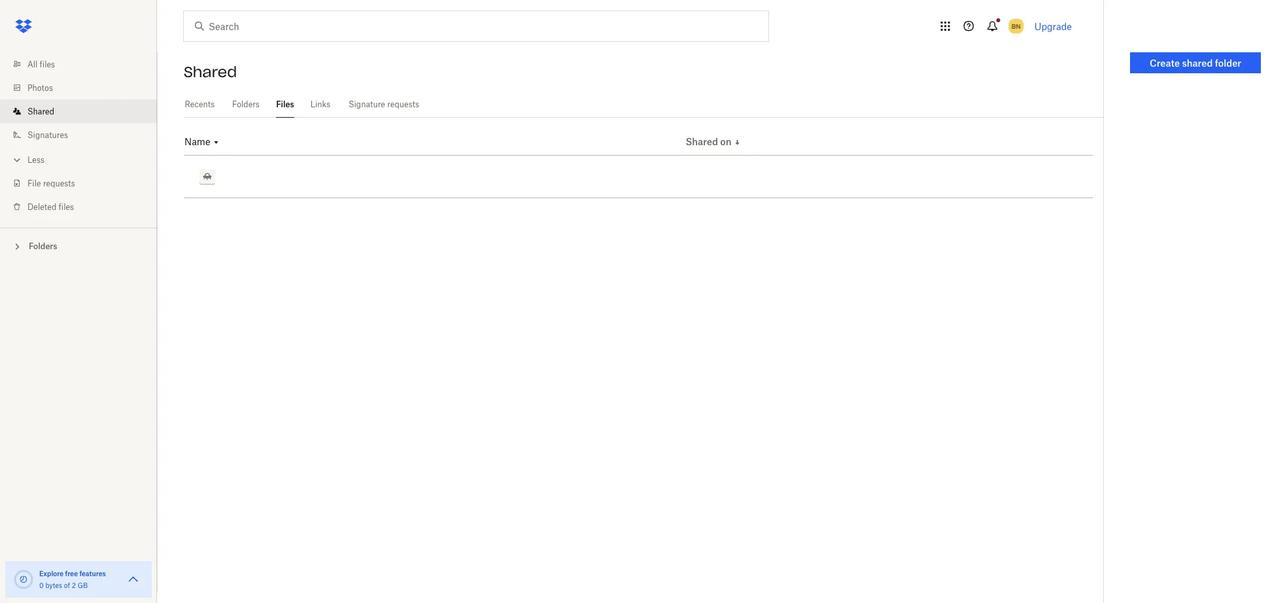 Task type: describe. For each thing, give the bounding box(es) containing it.
create shared folder
[[1150, 57, 1242, 68]]

create
[[1150, 57, 1180, 68]]

upgrade
[[1035, 21, 1072, 32]]

all
[[27, 59, 37, 69]]

name button
[[184, 136, 220, 148]]

create shared folder button
[[1130, 52, 1261, 73]]

signature requests
[[349, 99, 419, 109]]

files
[[276, 99, 294, 109]]

of
[[64, 581, 70, 589]]

shared on
[[686, 136, 732, 147]]

recents
[[185, 99, 215, 109]]

signatures
[[27, 130, 68, 140]]

folders button
[[0, 236, 157, 255]]

list containing all files
[[0, 44, 157, 228]]

bytes
[[45, 581, 62, 589]]

files for all files
[[40, 59, 55, 69]]

photos
[[27, 83, 53, 93]]

free
[[65, 569, 78, 578]]

quota usage element
[[13, 569, 34, 590]]

file requests link
[[10, 171, 157, 195]]

deleted files
[[27, 202, 74, 212]]

upgrade link
[[1035, 21, 1072, 32]]

less image
[[10, 153, 24, 166]]

shared link
[[10, 99, 157, 123]]

links link
[[310, 92, 331, 116]]

template stateless image for shared on
[[734, 139, 742, 146]]

shared inside list item
[[27, 106, 54, 116]]

gb
[[78, 581, 88, 589]]

files for deleted files
[[59, 202, 74, 212]]

0 vertical spatial shared
[[184, 63, 237, 81]]

Search in folder "Dropbox" text field
[[209, 19, 742, 33]]

signature requests link
[[347, 92, 421, 116]]

signatures link
[[10, 123, 157, 147]]

all files
[[27, 59, 55, 69]]

requests for file requests
[[43, 178, 75, 188]]

on
[[720, 136, 732, 147]]

name
[[184, 136, 210, 147]]

file requests
[[27, 178, 75, 188]]

shared list item
[[0, 99, 157, 123]]



Task type: vqa. For each thing, say whether or not it's contained in the screenshot.
electronic to the left
no



Task type: locate. For each thing, give the bounding box(es) containing it.
shared inside popup button
[[686, 136, 718, 147]]

folders
[[232, 99, 260, 109], [29, 241, 57, 251]]

less
[[27, 155, 45, 165]]

template stateless image right name on the top of page
[[212, 139, 220, 146]]

features
[[79, 569, 106, 578]]

folders inside 'tab list'
[[232, 99, 260, 109]]

requests for signature requests
[[387, 99, 419, 109]]

1 horizontal spatial shared
[[184, 63, 237, 81]]

deleted
[[27, 202, 56, 212]]

bn button
[[1006, 16, 1027, 37]]

folder
[[1215, 57, 1242, 68]]

1 horizontal spatial template stateless image
[[734, 139, 742, 146]]

1 template stateless image from the left
[[734, 139, 742, 146]]

files link
[[276, 92, 294, 116]]

template stateless image inside name dropdown button
[[212, 139, 220, 146]]

requests inside file requests link
[[43, 178, 75, 188]]

0 vertical spatial requests
[[387, 99, 419, 109]]

requests right file at the top left of the page
[[43, 178, 75, 188]]

recents link
[[184, 92, 216, 116]]

list
[[0, 44, 157, 228]]

deleted files link
[[10, 195, 157, 218]]

template stateless image inside shared on popup button
[[734, 139, 742, 146]]

folders down deleted
[[29, 241, 57, 251]]

0 horizontal spatial folders
[[29, 241, 57, 251]]

0 horizontal spatial template stateless image
[[212, 139, 220, 146]]

1 vertical spatial shared
[[27, 106, 54, 116]]

shared up recents link
[[184, 63, 237, 81]]

template stateless image
[[734, 139, 742, 146], [212, 139, 220, 146]]

1 horizontal spatial files
[[59, 202, 74, 212]]

tab list
[[184, 92, 1104, 118]]

dropbox image
[[10, 13, 37, 39]]

file
[[27, 178, 41, 188]]

shared left on
[[686, 136, 718, 147]]

2 horizontal spatial shared
[[686, 136, 718, 147]]

0 vertical spatial folders
[[232, 99, 260, 109]]

files right deleted
[[59, 202, 74, 212]]

folders link
[[231, 92, 260, 116]]

1 vertical spatial requests
[[43, 178, 75, 188]]

explore free features 0 bytes of 2 gb
[[39, 569, 106, 589]]

folders inside "button"
[[29, 241, 57, 251]]

photos link
[[10, 76, 157, 99]]

signature
[[349, 99, 385, 109]]

template stateless image right on
[[734, 139, 742, 146]]

requests right 'signature'
[[387, 99, 419, 109]]

shared
[[184, 63, 237, 81], [27, 106, 54, 116], [686, 136, 718, 147]]

1 horizontal spatial requests
[[387, 99, 419, 109]]

shared on button
[[686, 136, 742, 148]]

requests
[[387, 99, 419, 109], [43, 178, 75, 188]]

2
[[72, 581, 76, 589]]

links
[[311, 99, 331, 109]]

1 vertical spatial folders
[[29, 241, 57, 251]]

0 vertical spatial files
[[40, 59, 55, 69]]

explore
[[39, 569, 64, 578]]

2 vertical spatial shared
[[686, 136, 718, 147]]

0 horizontal spatial files
[[40, 59, 55, 69]]

2 template stateless image from the left
[[212, 139, 220, 146]]

1 horizontal spatial folders
[[232, 99, 260, 109]]

template stateless image for name
[[212, 139, 220, 146]]

all files link
[[10, 52, 157, 76]]

shared
[[1182, 57, 1213, 68]]

requests inside signature requests link
[[387, 99, 419, 109]]

files
[[40, 59, 55, 69], [59, 202, 74, 212]]

1 vertical spatial files
[[59, 202, 74, 212]]

0
[[39, 581, 44, 589]]

tab list containing recents
[[184, 92, 1104, 118]]

0 horizontal spatial requests
[[43, 178, 75, 188]]

shared down the photos
[[27, 106, 54, 116]]

0 horizontal spatial shared
[[27, 106, 54, 116]]

bn
[[1012, 22, 1021, 30]]

files right all on the top of the page
[[40, 59, 55, 69]]

folders left files
[[232, 99, 260, 109]]



